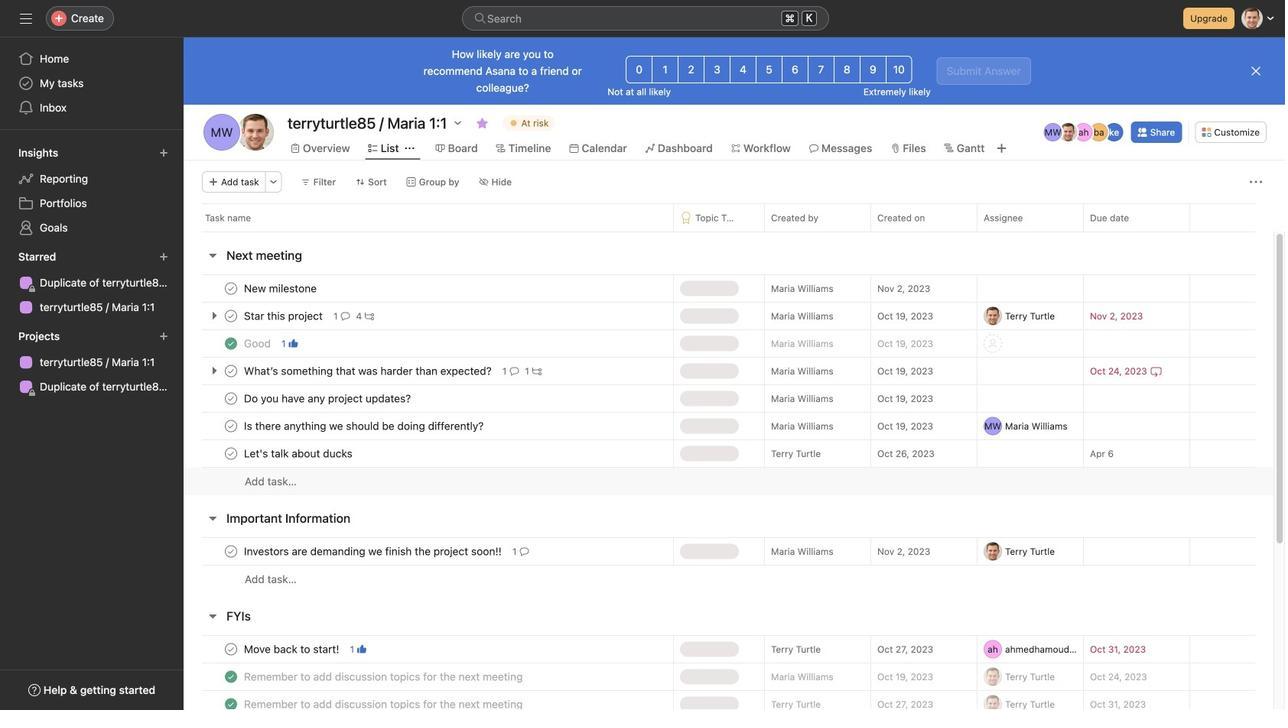 Task type: vqa. For each thing, say whether or not it's contained in the screenshot.
Task name text field within "Star this project" cell
yes



Task type: locate. For each thing, give the bounding box(es) containing it.
do you have any project updates? cell
[[184, 385, 673, 413]]

task name text field for the new milestone cell at the top
[[241, 281, 321, 296]]

4 task name text field from the top
[[241, 544, 506, 560]]

2 mark complete checkbox from the top
[[222, 445, 240, 463]]

None field
[[462, 6, 829, 31]]

3 mark complete checkbox from the top
[[222, 641, 240, 659]]

mark complete image for mark complete checkbox inside the what's something that was harder than expected? cell
[[222, 362, 240, 381]]

task name text field inside the is there anything we should be doing differently? cell
[[241, 419, 488, 434]]

let's talk about ducks cell
[[184, 440, 673, 468]]

mark complete image inside the do you have any project updates? cell
[[222, 390, 240, 408]]

completed checkbox inside good cell
[[222, 335, 240, 353]]

3 completed checkbox from the top
[[222, 696, 240, 711]]

2 remember to add discussion topics for the next meeting cell from the top
[[184, 691, 673, 711]]

mark complete checkbox inside the new milestone cell
[[222, 280, 240, 298]]

7 task name text field from the top
[[241, 697, 527, 711]]

4 mark complete image from the top
[[222, 417, 240, 436]]

Search tasks, projects, and more text field
[[462, 6, 829, 31]]

task name text field inside the new milestone cell
[[241, 281, 321, 296]]

more actions image
[[1250, 176, 1262, 188], [269, 177, 278, 187]]

0 vertical spatial completed image
[[222, 668, 240, 686]]

1 comment image
[[341, 312, 350, 321], [520, 547, 529, 556]]

mark complete image inside move back to start! cell
[[222, 641, 240, 659]]

None radio
[[626, 56, 653, 83], [704, 56, 731, 83], [730, 56, 756, 83], [756, 56, 782, 83], [782, 56, 808, 83], [834, 56, 860, 83], [860, 56, 886, 83], [626, 56, 653, 83], [704, 56, 731, 83], [730, 56, 756, 83], [756, 56, 782, 83], [782, 56, 808, 83], [834, 56, 860, 83], [860, 56, 886, 83]]

new project or portfolio image
[[159, 332, 168, 341]]

header important information tree grid
[[184, 538, 1274, 594]]

Mark complete checkbox
[[222, 280, 240, 298], [222, 445, 240, 463], [222, 641, 240, 659]]

mark complete image for mark complete option within the let's talk about ducks cell
[[222, 445, 240, 463]]

1 like. you liked this task image
[[289, 339, 298, 348], [357, 645, 366, 654]]

mark complete image
[[222, 307, 240, 325], [222, 362, 240, 381], [222, 390, 240, 408], [222, 417, 240, 436], [222, 445, 240, 463], [222, 543, 240, 561], [222, 641, 240, 659]]

task name text field inside move back to start! cell
[[241, 642, 344, 657]]

mark complete image inside the is there anything we should be doing differently? cell
[[222, 417, 240, 436]]

row
[[184, 203, 1285, 232], [202, 231, 1255, 233], [184, 275, 1274, 303], [184, 302, 1274, 330], [184, 330, 1274, 358], [184, 357, 1274, 386], [184, 385, 1274, 413], [184, 412, 1274, 441], [184, 440, 1274, 468], [184, 467, 1274, 496], [184, 538, 1274, 566], [184, 565, 1274, 594], [184, 636, 1274, 664], [184, 663, 1274, 691], [184, 691, 1274, 711]]

mark complete image inside investors are demanding we finish the project soon!! cell
[[222, 543, 240, 561]]

2 mark complete checkbox from the top
[[222, 362, 240, 381]]

Completed checkbox
[[222, 335, 240, 353], [222, 668, 240, 686], [222, 696, 240, 711]]

1 mark complete checkbox from the top
[[222, 307, 240, 325]]

0 horizontal spatial 1 like. you liked this task image
[[289, 339, 298, 348]]

move back to start! cell
[[184, 636, 673, 664]]

Task name text field
[[241, 281, 321, 296], [241, 309, 327, 324], [241, 336, 275, 351], [241, 364, 496, 379], [241, 642, 344, 657], [241, 670, 527, 685], [241, 697, 527, 711]]

0 vertical spatial collapse task list for this group image
[[207, 249, 219, 262]]

is there anything we should be doing differently? cell
[[184, 412, 673, 441]]

task name text field for the let's talk about ducks cell
[[241, 446, 357, 462]]

mark complete checkbox for the let's talk about ducks cell
[[222, 445, 240, 463]]

3 mark complete image from the top
[[222, 390, 240, 408]]

1 horizontal spatial 1 comment image
[[520, 547, 529, 556]]

1 vertical spatial completed checkbox
[[222, 668, 240, 686]]

2 completed image from the top
[[222, 696, 240, 711]]

6 task name text field from the top
[[241, 670, 527, 685]]

task name text field for move back to start! cell
[[241, 642, 344, 657]]

1 vertical spatial collapse task list for this group image
[[207, 610, 219, 623]]

task name text field inside star this project cell
[[241, 309, 327, 324]]

task name text field for the is there anything we should be doing differently? cell
[[241, 419, 488, 434]]

mark complete checkbox inside what's something that was harder than expected? cell
[[222, 362, 240, 381]]

task name text field for 1st remember to add discussion topics for the next meeting cell from the top
[[241, 670, 527, 685]]

task name text field inside the let's talk about ducks cell
[[241, 446, 357, 462]]

5 task name text field from the top
[[241, 642, 344, 657]]

4 mark complete checkbox from the top
[[222, 417, 240, 436]]

mark complete checkbox inside the do you have any project updates? cell
[[222, 390, 240, 408]]

0 vertical spatial mark complete checkbox
[[222, 280, 240, 298]]

task name text field for good cell
[[241, 336, 275, 351]]

1 like. you liked this task image inside good cell
[[289, 339, 298, 348]]

2 vertical spatial completed checkbox
[[222, 696, 240, 711]]

1 task name text field from the top
[[241, 391, 416, 407]]

1 task name text field from the top
[[241, 281, 321, 296]]

1 mark complete image from the top
[[222, 307, 240, 325]]

5 mark complete image from the top
[[222, 445, 240, 463]]

new milestone cell
[[184, 275, 673, 303]]

0 vertical spatial 1 like. you liked this task image
[[289, 339, 298, 348]]

Task name text field
[[241, 391, 416, 407], [241, 419, 488, 434], [241, 446, 357, 462], [241, 544, 506, 560]]

1 mark complete checkbox from the top
[[222, 280, 240, 298]]

1 horizontal spatial 1 like. you liked this task image
[[357, 645, 366, 654]]

2 task name text field from the top
[[241, 309, 327, 324]]

task name text field for investors are demanding we finish the project soon!! cell
[[241, 544, 506, 560]]

6 mark complete image from the top
[[222, 543, 240, 561]]

1 vertical spatial 1 like. you liked this task image
[[357, 645, 366, 654]]

1 collapse task list for this group image from the top
[[207, 249, 219, 262]]

1 remember to add discussion topics for the next meeting cell from the top
[[184, 663, 673, 691]]

7 mark complete image from the top
[[222, 641, 240, 659]]

1 vertical spatial mark complete checkbox
[[222, 445, 240, 463]]

mark complete image for mark complete checkbox inside the investors are demanding we finish the project soon!! cell
[[222, 543, 240, 561]]

0 vertical spatial completed checkbox
[[222, 335, 240, 353]]

2 collapse task list for this group image from the top
[[207, 610, 219, 623]]

1 vertical spatial completed image
[[222, 696, 240, 711]]

completed image
[[222, 668, 240, 686], [222, 696, 240, 711]]

mark complete checkbox inside the is there anything we should be doing differently? cell
[[222, 417, 240, 436]]

dismiss image
[[1250, 65, 1262, 77]]

2 mark complete image from the top
[[222, 362, 240, 381]]

3 task name text field from the top
[[241, 446, 357, 462]]

remember to add discussion topics for the next meeting cell
[[184, 663, 673, 691], [184, 691, 673, 711]]

1 completed checkbox from the top
[[222, 335, 240, 353]]

0 horizontal spatial 1 comment image
[[341, 312, 350, 321]]

0 horizontal spatial more actions image
[[269, 177, 278, 187]]

mark complete checkbox inside investors are demanding we finish the project soon!! cell
[[222, 543, 240, 561]]

mark complete checkbox inside star this project cell
[[222, 307, 240, 325]]

1 like. you liked this task image for good cell
[[289, 339, 298, 348]]

investors are demanding we finish the project soon!! cell
[[184, 538, 673, 566]]

2 vertical spatial mark complete checkbox
[[222, 641, 240, 659]]

2 completed checkbox from the top
[[222, 668, 240, 686]]

collapse task list for this group image
[[207, 249, 219, 262], [207, 610, 219, 623]]

2 task name text field from the top
[[241, 419, 488, 434]]

task name text field inside good cell
[[241, 336, 275, 351]]

None radio
[[652, 56, 679, 83], [678, 56, 705, 83], [808, 56, 834, 83], [886, 56, 912, 83], [652, 56, 679, 83], [678, 56, 705, 83], [808, 56, 834, 83], [886, 56, 912, 83]]

1 completed image from the top
[[222, 668, 240, 686]]

task name text field inside the do you have any project updates? cell
[[241, 391, 416, 407]]

mark complete image inside the let's talk about ducks cell
[[222, 445, 240, 463]]

Mark complete checkbox
[[222, 307, 240, 325], [222, 362, 240, 381], [222, 390, 240, 408], [222, 417, 240, 436], [222, 543, 240, 561]]

3 task name text field from the top
[[241, 336, 275, 351]]

3 mark complete checkbox from the top
[[222, 390, 240, 408]]

mark complete checkbox inside the let's talk about ducks cell
[[222, 445, 240, 463]]

5 mark complete checkbox from the top
[[222, 543, 240, 561]]

1 like. you liked this task image inside move back to start! cell
[[357, 645, 366, 654]]

mark complete checkbox inside move back to start! cell
[[222, 641, 240, 659]]

0 vertical spatial 1 comment image
[[341, 312, 350, 321]]

4 task name text field from the top
[[241, 364, 496, 379]]

task name text field inside investors are demanding we finish the project soon!! cell
[[241, 544, 506, 560]]

option group
[[626, 56, 912, 83]]

global element
[[0, 37, 184, 129]]

what's something that was harder than expected? cell
[[184, 357, 673, 386]]



Task type: describe. For each thing, give the bounding box(es) containing it.
1 vertical spatial 1 comment image
[[520, 547, 529, 556]]

completed checkbox for task name text box corresponding to 2nd remember to add discussion topics for the next meeting cell from the top of the header fyis tree grid
[[222, 696, 240, 711]]

mark complete image
[[222, 280, 240, 298]]

task name text field inside what's something that was harder than expected? cell
[[241, 364, 496, 379]]

projects element
[[0, 323, 184, 402]]

mark complete checkbox for the new milestone cell at the top
[[222, 280, 240, 298]]

hide sidebar image
[[20, 12, 32, 24]]

task name text field for the do you have any project updates? cell
[[241, 391, 416, 407]]

collapse task list for this group image for mark complete option within the move back to start! cell
[[207, 610, 219, 623]]

completed image for 1st remember to add discussion topics for the next meeting cell from the top
[[222, 668, 240, 686]]

remove from starred image
[[476, 117, 488, 129]]

expand subtask list for the task what's something that was harder than expected? image
[[208, 365, 220, 377]]

completed image for 2nd remember to add discussion topics for the next meeting cell from the top of the header fyis tree grid
[[222, 696, 240, 711]]

mark complete image for mark complete option within the move back to start! cell
[[222, 641, 240, 659]]

mark complete image for mark complete checkbox inside the star this project cell
[[222, 307, 240, 325]]

mark complete image for mark complete checkbox within the do you have any project updates? cell
[[222, 390, 240, 408]]

1 horizontal spatial more actions image
[[1250, 176, 1262, 188]]

add tab image
[[995, 142, 1008, 155]]

new insights image
[[159, 148, 168, 158]]

1 like. you liked this task image for move back to start! cell
[[357, 645, 366, 654]]

star this project cell
[[184, 302, 673, 330]]

good cell
[[184, 330, 673, 358]]

collapse task list for this group image for mark complete option within the new milestone cell
[[207, 249, 219, 262]]

task name text field for 2nd remember to add discussion topics for the next meeting cell from the top of the header fyis tree grid
[[241, 697, 527, 711]]

mark complete checkbox for task name text field in the the do you have any project updates? cell
[[222, 390, 240, 408]]

starred element
[[0, 243, 184, 323]]

completed checkbox for task name text box within good cell
[[222, 335, 240, 353]]

completed checkbox for 1st remember to add discussion topics for the next meeting cell from the top task name text box
[[222, 668, 240, 686]]

insights element
[[0, 139, 184, 243]]

collapse task list for this group image
[[207, 512, 219, 525]]

expand subtask list for the task star this project image
[[208, 310, 220, 322]]

mark complete checkbox for move back to start! cell
[[222, 641, 240, 659]]

header next meeting tree grid
[[184, 275, 1274, 496]]

header fyis tree grid
[[184, 636, 1274, 711]]

add items to starred image
[[159, 252, 168, 262]]

mark complete image for mark complete checkbox in the the is there anything we should be doing differently? cell
[[222, 417, 240, 436]]

mark complete checkbox for task name text field inside investors are demanding we finish the project soon!! cell
[[222, 543, 240, 561]]

completed image
[[222, 335, 240, 353]]

mark complete checkbox for task name text field within the the is there anything we should be doing differently? cell
[[222, 417, 240, 436]]



